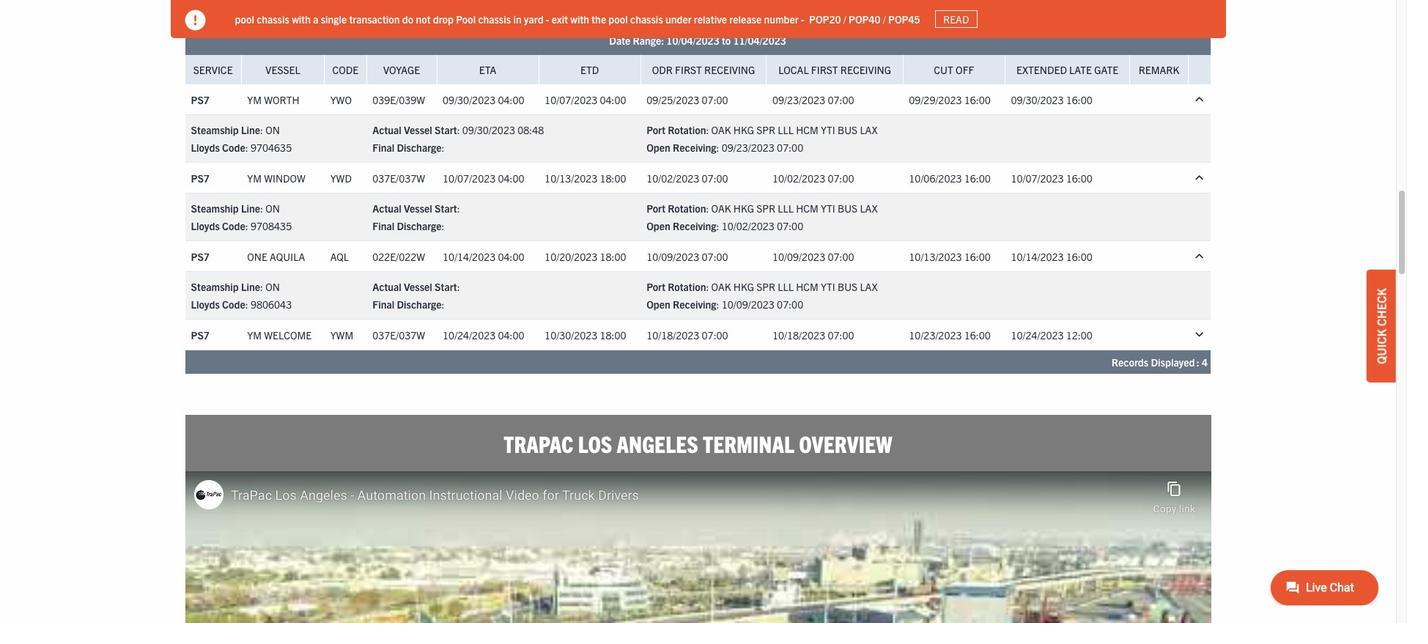 Task type: describe. For each thing, give the bounding box(es) containing it.
10/06/2023
[[909, 171, 962, 184]]

steamship line : on lloyds code : 9806043
[[191, 280, 292, 311]]

overview
[[799, 429, 893, 457]]

hcm for : 09/23/2023 07:00
[[796, 123, 819, 136]]

09/30/2023 for 09/30/2023 16:00
[[1011, 93, 1064, 106]]

10/14/2023 for 10/14/2023 16:00
[[1011, 250, 1064, 263]]

10/14/2023 for 10/14/2023 04:00
[[443, 250, 496, 263]]

pop20
[[809, 12, 841, 25]]

hkg for 10/09/2023
[[734, 280, 754, 293]]

displayed
[[1151, 356, 1195, 369]]

oak for 09/23/2023
[[711, 123, 731, 136]]

trapac
[[504, 429, 574, 457]]

18:00 for 10/30/2023 18:00
[[600, 328, 626, 341]]

steamship for steamship line : on lloyds code : 9806043
[[191, 280, 239, 293]]

09/23/2023 07:00
[[773, 93, 854, 106]]

transaction
[[349, 12, 400, 25]]

exit
[[552, 12, 568, 25]]

2 10/18/2023 from the left
[[773, 328, 825, 341]]

actual for steamship line : on lloyds code : 9806043
[[372, 280, 401, 293]]

odr
[[652, 63, 673, 76]]

lax for port rotation : oak hkg spr lll hcm yti bus lax open receiving : 09/23/2023 07:00
[[860, 123, 878, 136]]

etd
[[581, 63, 599, 76]]

port rotation : oak hkg spr lll hcm yti bus lax open receiving : 10/02/2023 07:00
[[647, 202, 878, 232]]

range:
[[633, 34, 664, 47]]

18:00 for 10/20/2023 18:00
[[600, 250, 626, 263]]

worth
[[264, 93, 300, 106]]

cut
[[934, 63, 954, 76]]

10/30/2023
[[545, 328, 598, 341]]

07:00 inside port rotation : oak hkg spr lll hcm yti bus lax open receiving : 10/09/2023 07:00
[[777, 298, 803, 311]]

port rotation : oak hkg spr lll hcm yti bus lax open receiving : 10/09/2023 07:00
[[647, 280, 878, 311]]

port for port rotation : oak hkg spr lll hcm yti bus lax open receiving : 10/02/2023 07:00
[[647, 202, 666, 215]]

lll for 09/23/2023
[[778, 123, 794, 136]]

actual vessel start : final discharge : for : 9806043
[[372, 280, 460, 311]]

1 | from the left
[[672, 16, 675, 29]]

10/13/2023 for 10/13/2023 18:00
[[545, 171, 598, 184]]

read link
[[935, 10, 978, 28]]

lll for 10/02/2023
[[778, 202, 794, 215]]

receiving for port rotation : oak hkg spr lll hcm yti bus lax open receiving : 10/02/2023 07:00
[[673, 219, 717, 232]]

04:00 down date
[[600, 93, 626, 106]]

vessel for steamship line : on lloyds code : 9806043
[[404, 280, 432, 293]]

actual vessel start : final discharge : for : 9708435
[[372, 202, 460, 232]]

11/04/2023
[[733, 34, 786, 47]]

on for steamship line : on lloyds code : 9806043
[[265, 280, 280, 293]]

records
[[1112, 356, 1149, 369]]

line for 9806043
[[241, 280, 260, 293]]

odr first receiving
[[652, 63, 755, 76]]

local first receiving
[[779, 63, 891, 76]]

service(s):
[[602, 16, 650, 29]]

final for steamship line : on lloyds code : 9806043
[[372, 298, 394, 311]]

9708435
[[251, 219, 292, 232]]

10/23/2023 16:00
[[909, 328, 991, 341]]

1 horizontal spatial 10/07/2023
[[545, 93, 598, 106]]

ywd
[[330, 171, 352, 184]]

first for odr
[[675, 63, 702, 76]]

a
[[313, 12, 318, 25]]

under
[[666, 12, 692, 25]]

extended
[[1017, 63, 1067, 76]]

10/20/2023
[[545, 250, 598, 263]]

2 chassis from the left
[[478, 12, 511, 25]]

lloyds for steamship line : on lloyds code : 9806043
[[191, 298, 220, 311]]

relative
[[694, 12, 727, 25]]

port rotation : oak hkg spr lll hcm yti bus lax open receiving : 09/23/2023 07:00
[[647, 123, 878, 154]]

12:00
[[1066, 328, 1093, 341]]

start for steamship line : on lloyds code : 9806043
[[435, 280, 457, 293]]

9704635
[[251, 141, 292, 154]]

bus for port rotation : oak hkg spr lll hcm yti bus lax open receiving : 10/09/2023 07:00
[[838, 280, 858, 293]]

service(s): all | line: | local terminal only date range: 10/04/2023 to 11/04/2023
[[602, 16, 794, 47]]

actual vessel start : 09/30/2023 08:48 final discharge :
[[372, 123, 544, 154]]

1 10/18/2023 07:00 from the left
[[647, 328, 728, 341]]

date
[[609, 34, 631, 47]]

16:00 for 09/30/2023 16:00
[[1066, 93, 1093, 106]]

ym for ym welcome
[[247, 328, 262, 341]]

09/23/2023 inside the port rotation : oak hkg spr lll hcm yti bus lax open receiving : 09/23/2023 07:00
[[722, 141, 775, 154]]

09/30/2023 16:00
[[1011, 93, 1093, 106]]

quick
[[1374, 329, 1389, 364]]

ps7 for ym welcome
[[191, 328, 210, 341]]

ym for ym window
[[247, 171, 262, 184]]

04:00 for 10/30/2023 18:00
[[498, 328, 524, 341]]

9806043
[[251, 298, 292, 311]]

10/24/2023 12:00
[[1011, 328, 1093, 341]]

bus for port rotation : oak hkg spr lll hcm yti bus lax open receiving : 09/23/2023 07:00
[[838, 123, 858, 136]]

one
[[247, 250, 267, 263]]

only
[[773, 16, 794, 29]]

2 10/09/2023 07:00 from the left
[[773, 250, 854, 263]]

steamship line : on lloyds code : 9708435
[[191, 202, 292, 232]]

service
[[193, 63, 233, 76]]

10/24/2023 for 10/24/2023 04:00
[[443, 328, 496, 341]]

lax for port rotation : oak hkg spr lll hcm yti bus lax open receiving : 10/02/2023 07:00
[[860, 202, 878, 215]]

extended late gate
[[1017, 63, 1119, 76]]

spr for 09/23/2023
[[757, 123, 776, 136]]

ym welcome
[[247, 328, 312, 341]]

10/02/2023 inside port rotation : oak hkg spr lll hcm yti bus lax open receiving : 10/02/2023 07:00
[[722, 219, 775, 232]]

port for port rotation : oak hkg spr lll hcm yti bus lax open receiving : 10/09/2023 07:00
[[647, 280, 666, 293]]

off
[[956, 63, 974, 76]]

check
[[1374, 288, 1389, 326]]

eta
[[479, 63, 496, 76]]

records displayed : 4
[[1112, 356, 1208, 369]]

04:00 for 10/13/2023 18:00
[[498, 171, 524, 184]]

to
[[722, 34, 731, 47]]

1 with from the left
[[292, 12, 311, 25]]

10/23/2023
[[909, 328, 962, 341]]

vessel for steamship line : on lloyds code : 9704635
[[404, 123, 432, 136]]

16:00 for 10/13/2023 16:00
[[964, 250, 991, 263]]

gate
[[1095, 63, 1119, 76]]

10/09/2023 inside port rotation : oak hkg spr lll hcm yti bus lax open receiving : 10/09/2023 07:00
[[722, 298, 775, 311]]

oak for 10/09/2023
[[711, 280, 731, 293]]

10/24/2023 for 10/24/2023 12:00
[[1011, 328, 1064, 341]]

10/07/2023 16:00
[[1011, 171, 1093, 184]]

drop
[[433, 12, 454, 25]]

4
[[1202, 356, 1208, 369]]

ywo
[[330, 93, 352, 106]]

actual for steamship line : on lloyds code : 9704635
[[372, 123, 401, 136]]

1 pool from the left
[[235, 12, 254, 25]]

1 vertical spatial terminal
[[703, 429, 795, 457]]

line:
[[677, 16, 699, 29]]

1 horizontal spatial 10/07/2023 04:00
[[545, 93, 626, 106]]

ym window
[[247, 171, 306, 184]]

yti for : 09/23/2023 07:00
[[821, 123, 835, 136]]

04:00 for 10/07/2023 04:00
[[498, 93, 524, 106]]

discharge for steamship line : on lloyds code : 9708435
[[397, 219, 442, 232]]

pop45
[[888, 12, 920, 25]]

actual for steamship line : on lloyds code : 9708435
[[372, 202, 401, 215]]

do
[[402, 12, 414, 25]]

release
[[730, 12, 762, 25]]

steamship for steamship line : on lloyds code : 9704635
[[191, 123, 239, 136]]

08:48
[[518, 123, 544, 136]]

code for steamship line : on lloyds code : 9708435
[[222, 219, 245, 232]]

lloyds for steamship line : on lloyds code : 9704635
[[191, 141, 220, 154]]

open for port rotation : oak hkg spr lll hcm yti bus lax open receiving : 10/02/2023 07:00
[[647, 219, 671, 232]]

lloyds for steamship line : on lloyds code : 9708435
[[191, 219, 220, 232]]

aql
[[330, 250, 349, 263]]

angeles
[[617, 429, 698, 457]]

local inside service(s): all | line: | local terminal only date range: 10/04/2023 to 11/04/2023
[[706, 16, 730, 29]]

10/06/2023 16:00
[[909, 171, 991, 184]]

0 horizontal spatial 10/07/2023 04:00
[[443, 171, 524, 184]]

voyage
[[383, 63, 420, 76]]

09/25/2023
[[647, 93, 700, 106]]

on for steamship line : on lloyds code : 9708435
[[265, 202, 280, 215]]

bus for port rotation : oak hkg spr lll hcm yti bus lax open receiving : 10/02/2023 07:00
[[838, 202, 858, 215]]

3 chassis from the left
[[630, 12, 663, 25]]



Task type: locate. For each thing, give the bounding box(es) containing it.
- right only
[[801, 12, 804, 25]]

on inside steamship line : on lloyds code : 9806043
[[265, 280, 280, 293]]

on up the 9708435
[[265, 202, 280, 215]]

vessel down 039e/039w
[[404, 123, 432, 136]]

3 18:00 from the top
[[600, 328, 626, 341]]

actual down 039e/039w
[[372, 123, 401, 136]]

los
[[578, 429, 612, 457]]

2 vertical spatial hcm
[[796, 280, 819, 293]]

oak inside port rotation : oak hkg spr lll hcm yti bus lax open receiving : 10/02/2023 07:00
[[711, 202, 731, 215]]

3 port from the top
[[647, 280, 666, 293]]

yard
[[524, 12, 544, 25]]

10/13/2023
[[545, 171, 598, 184], [909, 250, 962, 263]]

read
[[943, 12, 969, 26]]

1 horizontal spatial /
[[883, 12, 886, 25]]

1 10/24/2023 from the left
[[443, 328, 496, 341]]

with
[[292, 12, 311, 25], [570, 12, 589, 25]]

start inside actual vessel start : 09/30/2023 08:48 final discharge :
[[435, 123, 457, 136]]

1 18:00 from the top
[[600, 171, 626, 184]]

lloyds inside steamship line : on lloyds code : 9704635
[[191, 141, 220, 154]]

3 hcm from the top
[[796, 280, 819, 293]]

spr
[[757, 123, 776, 136], [757, 202, 776, 215], [757, 280, 776, 293]]

discharge up 022e/022w
[[397, 219, 442, 232]]

line up the 9708435
[[241, 202, 260, 215]]

2 10/24/2023 from the left
[[1011, 328, 1064, 341]]

rotation inside port rotation : oak hkg spr lll hcm yti bus lax open receiving : 10/09/2023 07:00
[[668, 280, 706, 293]]

pool right the
[[609, 12, 628, 25]]

spr inside the port rotation : oak hkg spr lll hcm yti bus lax open receiving : 09/23/2023 07:00
[[757, 123, 776, 136]]

1 on from the top
[[265, 123, 280, 136]]

port inside port rotation : oak hkg spr lll hcm yti bus lax open receiving : 10/02/2023 07:00
[[647, 202, 666, 215]]

0 horizontal spatial 10/07/2023
[[443, 171, 496, 184]]

local up 09/23/2023 07:00
[[779, 63, 809, 76]]

0 horizontal spatial -
[[546, 12, 549, 25]]

2 vertical spatial discharge
[[397, 298, 442, 311]]

1 vertical spatial 10/13/2023
[[909, 250, 962, 263]]

lll
[[778, 123, 794, 136], [778, 202, 794, 215], [778, 280, 794, 293]]

037e/037w for 10/07/2023 04:00
[[372, 171, 425, 184]]

yti for : 10/02/2023 07:00
[[821, 202, 835, 215]]

pool
[[456, 12, 476, 25]]

04:00 left the 10/20/2023
[[498, 250, 524, 263]]

code for steamship line : on lloyds code : 9806043
[[222, 298, 245, 311]]

2 | from the left
[[701, 16, 704, 29]]

2 horizontal spatial chassis
[[630, 12, 663, 25]]

1 10/18/2023 from the left
[[647, 328, 700, 341]]

0 vertical spatial bus
[[838, 123, 858, 136]]

0 vertical spatial lloyds
[[191, 141, 220, 154]]

port inside port rotation : oak hkg spr lll hcm yti bus lax open receiving : 10/09/2023 07:00
[[647, 280, 666, 293]]

spr down the port rotation : oak hkg spr lll hcm yti bus lax open receiving : 09/23/2023 07:00
[[757, 202, 776, 215]]

open inside port rotation : oak hkg spr lll hcm yti bus lax open receiving : 10/02/2023 07:00
[[647, 219, 671, 232]]

rotation inside port rotation : oak hkg spr lll hcm yti bus lax open receiving : 10/02/2023 07:00
[[668, 202, 706, 215]]

code
[[332, 63, 359, 76], [222, 141, 245, 154], [222, 219, 245, 232], [222, 298, 245, 311]]

1 line from the top
[[241, 123, 260, 136]]

chassis left 'a'
[[257, 12, 289, 25]]

09/23/2023 down local first receiving
[[773, 93, 825, 106]]

0 vertical spatial line
[[241, 123, 260, 136]]

on up 9704635
[[265, 123, 280, 136]]

037e/037w for 10/24/2023 04:00
[[372, 328, 425, 341]]

ym
[[247, 93, 262, 106], [247, 171, 262, 184], [247, 328, 262, 341]]

1 horizontal spatial 10/18/2023
[[773, 328, 825, 341]]

10/13/2023 for 10/13/2023 16:00
[[909, 250, 962, 263]]

2 vertical spatial oak
[[711, 280, 731, 293]]

first up 09/23/2023 07:00
[[811, 63, 838, 76]]

1 bus from the top
[[838, 123, 858, 136]]

10/14/2023
[[443, 250, 496, 263], [1011, 250, 1064, 263]]

code left 9704635
[[222, 141, 245, 154]]

aquila
[[270, 250, 305, 263]]

0 vertical spatial local
[[706, 16, 730, 29]]

final down 039e/039w
[[372, 141, 394, 154]]

1 horizontal spatial 10/13/2023
[[909, 250, 962, 263]]

07:00 inside the port rotation : oak hkg spr lll hcm yti bus lax open receiving : 09/23/2023 07:00
[[777, 141, 803, 154]]

1 horizontal spatial first
[[811, 63, 838, 76]]

3 lloyds from the top
[[191, 298, 220, 311]]

2 bus from the top
[[838, 202, 858, 215]]

line for 9704635
[[241, 123, 260, 136]]

2 vertical spatial actual
[[372, 280, 401, 293]]

1 vertical spatial rotation
[[668, 202, 706, 215]]

ps7 for ym window
[[191, 171, 210, 184]]

code inside steamship line : on lloyds code : 9708435
[[222, 219, 245, 232]]

vessel up 022e/022w
[[404, 202, 432, 215]]

ym for ym worth
[[247, 93, 262, 106]]

0 horizontal spatial 10/18/2023 07:00
[[647, 328, 728, 341]]

steamship line : on lloyds code : 9704635
[[191, 123, 292, 154]]

actual vessel start : final discharge : up 022e/022w
[[372, 202, 460, 232]]

ym left welcome
[[247, 328, 262, 341]]

discharge for steamship line : on lloyds code : 9806043
[[397, 298, 442, 311]]

0 vertical spatial ym
[[247, 93, 262, 106]]

2 spr from the top
[[757, 202, 776, 215]]

10/09/2023 07:00
[[647, 250, 728, 263], [773, 250, 854, 263]]

oak for 10/02/2023
[[711, 202, 731, 215]]

04:00
[[498, 93, 524, 106], [600, 93, 626, 106], [498, 171, 524, 184], [498, 250, 524, 263], [498, 328, 524, 341]]

ywm
[[330, 328, 353, 341]]

1 oak from the top
[[711, 123, 731, 136]]

2 10/02/2023 07:00 from the left
[[773, 171, 854, 184]]

chassis
[[257, 12, 289, 25], [478, 12, 511, 25], [630, 12, 663, 25]]

4 ps7 from the top
[[191, 328, 210, 341]]

16:00 for 09/29/2023 16:00
[[964, 93, 991, 106]]

discharge inside actual vessel start : 09/30/2023 08:48 final discharge :
[[397, 141, 442, 154]]

2 with from the left
[[570, 12, 589, 25]]

1 horizontal spatial local
[[779, 63, 809, 76]]

pool chassis with a single transaction  do not drop pool chassis in yard -  exit with the pool chassis under relative release number -  pop20 / pop40 / pop45
[[235, 12, 920, 25]]

receiving for port rotation : oak hkg spr lll hcm yti bus lax open receiving : 09/23/2023 07:00
[[673, 141, 717, 154]]

actual
[[372, 123, 401, 136], [372, 202, 401, 215], [372, 280, 401, 293]]

1 yti from the top
[[821, 123, 835, 136]]

open for port rotation : oak hkg spr lll hcm yti bus lax open receiving : 10/09/2023 07:00
[[647, 298, 671, 311]]

10/14/2023 04:00
[[443, 250, 524, 263]]

1 vertical spatial hkg
[[734, 202, 754, 215]]

0 horizontal spatial 10/14/2023
[[443, 250, 496, 263]]

2 vertical spatial line
[[241, 280, 260, 293]]

trapac los angeles terminal overview
[[504, 429, 893, 457]]

vessel inside actual vessel start : 09/30/2023 08:48 final discharge :
[[404, 123, 432, 136]]

steamship inside steamship line : on lloyds code : 9806043
[[191, 280, 239, 293]]

1 start from the top
[[435, 123, 457, 136]]

line for 9708435
[[241, 202, 260, 215]]

2 pool from the left
[[609, 12, 628, 25]]

hcm inside port rotation : oak hkg spr lll hcm yti bus lax open receiving : 10/09/2023 07:00
[[796, 280, 819, 293]]

1 chassis from the left
[[257, 12, 289, 25]]

pool right solid image
[[235, 12, 254, 25]]

rotation for : 10/09/2023 07:00
[[668, 280, 706, 293]]

09/30/2023 04:00
[[443, 93, 524, 106]]

2 / from the left
[[883, 12, 886, 25]]

code for steamship line : on lloyds code : 9704635
[[222, 141, 245, 154]]

pop40
[[849, 12, 881, 25]]

actual down 022e/022w
[[372, 280, 401, 293]]

10/18/2023
[[647, 328, 700, 341], [773, 328, 825, 341]]

steamship inside steamship line : on lloyds code : 9708435
[[191, 202, 239, 215]]

late
[[1069, 63, 1092, 76]]

on inside steamship line : on lloyds code : 9708435
[[265, 202, 280, 215]]

spr down port rotation : oak hkg spr lll hcm yti bus lax open receiving : 10/02/2023 07:00
[[757, 280, 776, 293]]

hcm for : 10/02/2023 07:00
[[796, 202, 819, 215]]

0 vertical spatial yti
[[821, 123, 835, 136]]

1 vertical spatial open
[[647, 219, 671, 232]]

09/30/2023 for 09/30/2023 04:00
[[443, 93, 496, 106]]

04:00 for 10/20/2023 18:00
[[498, 250, 524, 263]]

2 oak from the top
[[711, 202, 731, 215]]

0 horizontal spatial chassis
[[257, 12, 289, 25]]

0 horizontal spatial 10/24/2023
[[443, 328, 496, 341]]

2 - from the left
[[801, 12, 804, 25]]

yti inside the port rotation : oak hkg spr lll hcm yti bus lax open receiving : 09/23/2023 07:00
[[821, 123, 835, 136]]

port for port rotation : oak hkg spr lll hcm yti bus lax open receiving : 09/23/2023 07:00
[[647, 123, 666, 136]]

on inside steamship line : on lloyds code : 9704635
[[265, 123, 280, 136]]

1 horizontal spatial 10/18/2023 07:00
[[773, 328, 854, 341]]

start
[[435, 123, 457, 136], [435, 202, 457, 215], [435, 280, 457, 293]]

on for steamship line : on lloyds code : 9704635
[[265, 123, 280, 136]]

receiving
[[704, 63, 755, 76], [841, 63, 891, 76], [673, 141, 717, 154], [673, 219, 717, 232], [673, 298, 717, 311]]

1 horizontal spatial 10/09/2023 07:00
[[773, 250, 854, 263]]

2 vertical spatial on
[[265, 280, 280, 293]]

lll inside port rotation : oak hkg spr lll hcm yti bus lax open receiving : 10/09/2023 07:00
[[778, 280, 794, 293]]

1 first from the left
[[675, 63, 702, 76]]

10/07/2023 04:00 down etd
[[545, 93, 626, 106]]

hkg down port rotation : oak hkg spr lll hcm yti bus lax open receiving : 10/02/2023 07:00
[[734, 280, 754, 293]]

09/30/2023 inside actual vessel start : 09/30/2023 08:48 final discharge :
[[462, 123, 515, 136]]

yti for : 10/09/2023 07:00
[[821, 280, 835, 293]]

1 vertical spatial final
[[372, 219, 394, 232]]

actual vessel start : final discharge :
[[372, 202, 460, 232], [372, 280, 460, 311]]

hkg down odr first receiving
[[734, 123, 754, 136]]

lax inside port rotation : oak hkg spr lll hcm yti bus lax open receiving : 10/09/2023 07:00
[[860, 280, 878, 293]]

code inside steamship line : on lloyds code : 9806043
[[222, 298, 245, 311]]

final inside actual vessel start : 09/30/2023 08:48 final discharge :
[[372, 141, 394, 154]]

hkg for 10/02/2023
[[734, 202, 754, 215]]

line up 9704635
[[241, 123, 260, 136]]

1 037e/037w from the top
[[372, 171, 425, 184]]

2 steamship from the top
[[191, 202, 239, 215]]

1 horizontal spatial with
[[570, 12, 589, 25]]

2 vertical spatial start
[[435, 280, 457, 293]]

0 horizontal spatial pool
[[235, 12, 254, 25]]

vessel up worth
[[266, 63, 300, 76]]

10/02/2023
[[647, 171, 700, 184], [773, 171, 825, 184], [722, 219, 775, 232]]

1 vertical spatial lax
[[860, 202, 878, 215]]

ps7 up steamship line : on lloyds code : 9806043
[[191, 250, 210, 263]]

1 hkg from the top
[[734, 123, 754, 136]]

first
[[675, 63, 702, 76], [811, 63, 838, 76]]

2 yti from the top
[[821, 202, 835, 215]]

| right all
[[672, 16, 675, 29]]

1 10/02/2023 07:00 from the left
[[647, 171, 728, 184]]

chassis up "range:"
[[630, 12, 663, 25]]

lloyds
[[191, 141, 220, 154], [191, 219, 220, 232], [191, 298, 220, 311]]

actual vessel start : final discharge : down 022e/022w
[[372, 280, 460, 311]]

hkg down the port rotation : oak hkg spr lll hcm yti bus lax open receiving : 09/23/2023 07:00
[[734, 202, 754, 215]]

2 final from the top
[[372, 219, 394, 232]]

2 ym from the top
[[247, 171, 262, 184]]

1 10/14/2023 from the left
[[443, 250, 496, 263]]

1 vertical spatial lloyds
[[191, 219, 220, 232]]

2 vertical spatial final
[[372, 298, 394, 311]]

1 actual vessel start : final discharge : from the top
[[372, 202, 460, 232]]

2 lloyds from the top
[[191, 219, 220, 232]]

1 vertical spatial lll
[[778, 202, 794, 215]]

04:00 down 08:48
[[498, 171, 524, 184]]

10/20/2023 18:00
[[545, 250, 626, 263]]

all
[[652, 16, 670, 29]]

/
[[843, 12, 846, 25], [883, 12, 886, 25]]

lloyds left the 9708435
[[191, 219, 220, 232]]

discharge down 039e/039w
[[397, 141, 442, 154]]

yti
[[821, 123, 835, 136], [821, 202, 835, 215], [821, 280, 835, 293]]

single
[[321, 12, 347, 25]]

1 horizontal spatial pool
[[609, 12, 628, 25]]

bus
[[838, 123, 858, 136], [838, 202, 858, 215], [838, 280, 858, 293]]

2 hkg from the top
[[734, 202, 754, 215]]

port
[[647, 123, 666, 136], [647, 202, 666, 215], [647, 280, 666, 293]]

1 vertical spatial spr
[[757, 202, 776, 215]]

1 vertical spatial 037e/037w
[[372, 328, 425, 341]]

hcm
[[796, 123, 819, 136], [796, 202, 819, 215], [796, 280, 819, 293]]

09/23/2023 up port rotation : oak hkg spr lll hcm yti bus lax open receiving : 10/02/2023 07:00
[[722, 141, 775, 154]]

2 actual vessel start : final discharge : from the top
[[372, 280, 460, 311]]

0 horizontal spatial 10/18/2023
[[647, 328, 700, 341]]

16:00 for 10/23/2023 16:00
[[964, 328, 991, 341]]

the
[[592, 12, 606, 25]]

10/07/2023 04:00 down actual vessel start : 09/30/2023 08:48 final discharge :
[[443, 171, 524, 184]]

on up 9806043
[[265, 280, 280, 293]]

spr for 10/02/2023
[[757, 202, 776, 215]]

3 lll from the top
[[778, 280, 794, 293]]

open for port rotation : oak hkg spr lll hcm yti bus lax open receiving : 09/23/2023 07:00
[[647, 141, 671, 154]]

1 vertical spatial 10/07/2023 04:00
[[443, 171, 524, 184]]

spr inside port rotation : oak hkg spr lll hcm yti bus lax open receiving : 10/09/2023 07:00
[[757, 280, 776, 293]]

0 vertical spatial 10/13/2023
[[545, 171, 598, 184]]

1 lll from the top
[[778, 123, 794, 136]]

2 10/18/2023 07:00 from the left
[[773, 328, 854, 341]]

3 actual from the top
[[372, 280, 401, 293]]

2 vertical spatial rotation
[[668, 280, 706, 293]]

oak inside port rotation : oak hkg spr lll hcm yti bus lax open receiving : 10/09/2023 07:00
[[711, 280, 731, 293]]

0 horizontal spatial /
[[843, 12, 846, 25]]

0 vertical spatial hcm
[[796, 123, 819, 136]]

0 vertical spatial lll
[[778, 123, 794, 136]]

0 horizontal spatial 10/13/2023
[[545, 171, 598, 184]]

0 vertical spatial 10/07/2023 04:00
[[545, 93, 626, 106]]

022e/022w
[[372, 250, 425, 263]]

2 horizontal spatial 10/07/2023
[[1011, 171, 1064, 184]]

- left exit at the top of page
[[546, 12, 549, 25]]

16:00
[[964, 93, 991, 106], [1066, 93, 1093, 106], [964, 171, 991, 184], [1066, 171, 1093, 184], [964, 250, 991, 263], [1066, 250, 1093, 263], [964, 328, 991, 341]]

3 line from the top
[[241, 280, 260, 293]]

1 final from the top
[[372, 141, 394, 154]]

lax inside port rotation : oak hkg spr lll hcm yti bus lax open receiving : 10/02/2023 07:00
[[860, 202, 878, 215]]

2 10/14/2023 from the left
[[1011, 250, 1064, 263]]

1 hcm from the top
[[796, 123, 819, 136]]

1 horizontal spatial chassis
[[478, 12, 511, 25]]

start for steamship line : on lloyds code : 9708435
[[435, 202, 457, 215]]

vessel down 022e/022w
[[404, 280, 432, 293]]

04:00 left 10/30/2023
[[498, 328, 524, 341]]

actual up 022e/022w
[[372, 202, 401, 215]]

1 vertical spatial ym
[[247, 171, 262, 184]]

start down the 10/14/2023 04:00
[[435, 280, 457, 293]]

1 discharge from the top
[[397, 141, 442, 154]]

code left 9806043
[[222, 298, 245, 311]]

open
[[647, 141, 671, 154], [647, 219, 671, 232], [647, 298, 671, 311]]

09/23/2023
[[773, 93, 825, 106], [722, 141, 775, 154]]

2 vertical spatial spr
[[757, 280, 776, 293]]

3 bus from the top
[[838, 280, 858, 293]]

10/13/2023 18:00
[[545, 171, 626, 184]]

16:00 for 10/07/2023 16:00
[[1066, 171, 1093, 184]]

2 line from the top
[[241, 202, 260, 215]]

0 horizontal spatial 10/02/2023 07:00
[[647, 171, 728, 184]]

1 vertical spatial actual
[[372, 202, 401, 215]]

final up 022e/022w
[[372, 219, 394, 232]]

receiving inside port rotation : oak hkg spr lll hcm yti bus lax open receiving : 10/09/2023 07:00
[[673, 298, 717, 311]]

1 vertical spatial on
[[265, 202, 280, 215]]

with left the
[[570, 12, 589, 25]]

local up to
[[706, 16, 730, 29]]

lll for 10/09/2023
[[778, 280, 794, 293]]

3 spr from the top
[[757, 280, 776, 293]]

lloyds inside steamship line : on lloyds code : 9806043
[[191, 298, 220, 311]]

2 ps7 from the top
[[191, 171, 210, 184]]

cut off
[[934, 63, 974, 76]]

one aquila
[[247, 250, 305, 263]]

quick check link
[[1367, 270, 1396, 382]]

lax for port rotation : oak hkg spr lll hcm yti bus lax open receiving : 10/09/2023 07:00
[[860, 280, 878, 293]]

code up ywo
[[332, 63, 359, 76]]

2 port from the top
[[647, 202, 666, 215]]

2 vertical spatial yti
[[821, 280, 835, 293]]

1 / from the left
[[843, 12, 846, 25]]

07:00 inside port rotation : oak hkg spr lll hcm yti bus lax open receiving : 10/02/2023 07:00
[[777, 219, 803, 232]]

hcm for : 10/09/2023 07:00
[[796, 280, 819, 293]]

final down 022e/022w
[[372, 298, 394, 311]]

| right line:
[[701, 16, 704, 29]]

09/30/2023 down the extended
[[1011, 93, 1064, 106]]

in
[[513, 12, 522, 25]]

ym worth
[[247, 93, 300, 106]]

start for steamship line : on lloyds code : 9704635
[[435, 123, 457, 136]]

hkg inside port rotation : oak hkg spr lll hcm yti bus lax open receiving : 10/09/2023 07:00
[[734, 280, 754, 293]]

09/30/2023
[[443, 93, 496, 106], [1011, 93, 1064, 106], [462, 123, 515, 136]]

2 vertical spatial 18:00
[[600, 328, 626, 341]]

discharge down 022e/022w
[[397, 298, 442, 311]]

1 10/09/2023 07:00 from the left
[[647, 250, 728, 263]]

09/30/2023 down eta
[[443, 93, 496, 106]]

18:00
[[600, 171, 626, 184], [600, 250, 626, 263], [600, 328, 626, 341]]

0 vertical spatial final
[[372, 141, 394, 154]]

2 actual from the top
[[372, 202, 401, 215]]

hkg inside port rotation : oak hkg spr lll hcm yti bus lax open receiving : 10/02/2023 07:00
[[734, 202, 754, 215]]

3 lax from the top
[[860, 280, 878, 293]]

line inside steamship line : on lloyds code : 9704635
[[241, 123, 260, 136]]

lax inside the port rotation : oak hkg spr lll hcm yti bus lax open receiving : 09/23/2023 07:00
[[860, 123, 878, 136]]

2 vertical spatial ym
[[247, 328, 262, 341]]

rotation for : 09/23/2023 07:00
[[668, 123, 706, 136]]

lll inside port rotation : oak hkg spr lll hcm yti bus lax open receiving : 10/02/2023 07:00
[[778, 202, 794, 215]]

lloyds left 9704635
[[191, 141, 220, 154]]

/ left pop40 on the right
[[843, 12, 846, 25]]

/ left pop45 on the right of the page
[[883, 12, 886, 25]]

window
[[264, 171, 306, 184]]

ym left worth
[[247, 93, 262, 106]]

1 vertical spatial yti
[[821, 202, 835, 215]]

spr inside port rotation : oak hkg spr lll hcm yti bus lax open receiving : 10/02/2023 07:00
[[757, 202, 776, 215]]

0 vertical spatial port
[[647, 123, 666, 136]]

receiving inside port rotation : oak hkg spr lll hcm yti bus lax open receiving : 10/02/2023 07:00
[[673, 219, 717, 232]]

|
[[672, 16, 675, 29], [701, 16, 704, 29]]

2 lll from the top
[[778, 202, 794, 215]]

1 horizontal spatial 10/14/2023
[[1011, 250, 1064, 263]]

1 port from the top
[[647, 123, 666, 136]]

terminal inside service(s): all | line: | local terminal only date range: 10/04/2023 to 11/04/2023
[[733, 16, 771, 29]]

037e/037w right ywd
[[372, 171, 425, 184]]

0 vertical spatial open
[[647, 141, 671, 154]]

spr for 10/09/2023
[[757, 280, 776, 293]]

actual inside actual vessel start : 09/30/2023 08:48 final discharge :
[[372, 123, 401, 136]]

first for local
[[811, 63, 838, 76]]

09/29/2023 16:00
[[909, 93, 991, 106]]

solid image
[[185, 10, 206, 31]]

final for steamship line : on lloyds code : 9708435
[[372, 219, 394, 232]]

10/30/2023 18:00
[[545, 328, 626, 341]]

10/13/2023 16:00
[[909, 250, 991, 263]]

spr down 09/23/2023 07:00
[[757, 123, 776, 136]]

ps7 for ym worth
[[191, 93, 210, 106]]

line inside steamship line : on lloyds code : 9708435
[[241, 202, 260, 215]]

bus inside the port rotation : oak hkg spr lll hcm yti bus lax open receiving : 09/23/2023 07:00
[[838, 123, 858, 136]]

code left the 9708435
[[222, 219, 245, 232]]

1 vertical spatial 09/23/2023
[[722, 141, 775, 154]]

3 ym from the top
[[247, 328, 262, 341]]

18:00 for 10/13/2023 18:00
[[600, 171, 626, 184]]

1 open from the top
[[647, 141, 671, 154]]

10/04/2023
[[667, 34, 720, 47]]

2 vertical spatial lloyds
[[191, 298, 220, 311]]

not
[[416, 12, 431, 25]]

port inside the port rotation : oak hkg spr lll hcm yti bus lax open receiving : 09/23/2023 07:00
[[647, 123, 666, 136]]

lloyds left 9806043
[[191, 298, 220, 311]]

pool
[[235, 12, 254, 25], [609, 12, 628, 25]]

welcome
[[264, 328, 312, 341]]

yti inside port rotation : oak hkg spr lll hcm yti bus lax open receiving : 10/02/2023 07:00
[[821, 202, 835, 215]]

2 on from the top
[[265, 202, 280, 215]]

:
[[260, 123, 263, 136], [457, 123, 460, 136], [706, 123, 709, 136], [245, 141, 248, 154], [442, 141, 445, 154], [717, 141, 719, 154], [260, 202, 263, 215], [457, 202, 460, 215], [706, 202, 709, 215], [245, 219, 248, 232], [442, 219, 445, 232], [717, 219, 719, 232], [260, 280, 263, 293], [457, 280, 460, 293], [706, 280, 709, 293], [245, 298, 248, 311], [442, 298, 445, 311], [717, 298, 719, 311], [1197, 356, 1200, 369]]

1 steamship from the top
[[191, 123, 239, 136]]

1 lax from the top
[[860, 123, 878, 136]]

ps7 for one aquila
[[191, 250, 210, 263]]

2 hcm from the top
[[796, 202, 819, 215]]

1 ps7 from the top
[[191, 93, 210, 106]]

2 discharge from the top
[[397, 219, 442, 232]]

vessel for steamship line : on lloyds code : 9708435
[[404, 202, 432, 215]]

2 vertical spatial port
[[647, 280, 666, 293]]

0 vertical spatial 037e/037w
[[372, 171, 425, 184]]

lloyds inside steamship line : on lloyds code : 9708435
[[191, 219, 220, 232]]

0 horizontal spatial local
[[706, 16, 730, 29]]

with left 'a'
[[292, 12, 311, 25]]

09/30/2023 down the 09/30/2023 04:00
[[462, 123, 515, 136]]

1 actual from the top
[[372, 123, 401, 136]]

2 vertical spatial lax
[[860, 280, 878, 293]]

2 vertical spatial lll
[[778, 280, 794, 293]]

2 lax from the top
[[860, 202, 878, 215]]

receiving inside the port rotation : oak hkg spr lll hcm yti bus lax open receiving : 09/23/2023 07:00
[[673, 141, 717, 154]]

2 037e/037w from the top
[[372, 328, 425, 341]]

receiving for port rotation : oak hkg spr lll hcm yti bus lax open receiving : 10/09/2023 07:00
[[673, 298, 717, 311]]

1 rotation from the top
[[668, 123, 706, 136]]

3 open from the top
[[647, 298, 671, 311]]

start down the 09/30/2023 04:00
[[435, 123, 457, 136]]

0 vertical spatial on
[[265, 123, 280, 136]]

1 - from the left
[[546, 12, 549, 25]]

10/24/2023 04:00
[[443, 328, 524, 341]]

3 oak from the top
[[711, 280, 731, 293]]

3 ps7 from the top
[[191, 250, 210, 263]]

0 vertical spatial actual vessel start : final discharge :
[[372, 202, 460, 232]]

09/25/2023 07:00
[[647, 93, 728, 106]]

first right odr
[[675, 63, 702, 76]]

on
[[265, 123, 280, 136], [265, 202, 280, 215], [265, 280, 280, 293]]

oak inside the port rotation : oak hkg spr lll hcm yti bus lax open receiving : 09/23/2023 07:00
[[711, 123, 731, 136]]

0 vertical spatial steamship
[[191, 123, 239, 136]]

1 vertical spatial bus
[[838, 202, 858, 215]]

hcm inside port rotation : oak hkg spr lll hcm yti bus lax open receiving : 10/02/2023 07:00
[[796, 202, 819, 215]]

2 open from the top
[[647, 219, 671, 232]]

0 vertical spatial oak
[[711, 123, 731, 136]]

1 horizontal spatial |
[[701, 16, 704, 29]]

discharge
[[397, 141, 442, 154], [397, 219, 442, 232], [397, 298, 442, 311]]

bus inside port rotation : oak hkg spr lll hcm yti bus lax open receiving : 10/09/2023 07:00
[[838, 280, 858, 293]]

steamship inside steamship line : on lloyds code : 9704635
[[191, 123, 239, 136]]

3 rotation from the top
[[668, 280, 706, 293]]

1 ym from the top
[[247, 93, 262, 106]]

0 vertical spatial terminal
[[733, 16, 771, 29]]

039e/039w
[[372, 93, 425, 106]]

vessel
[[266, 63, 300, 76], [404, 123, 432, 136], [404, 202, 432, 215], [404, 280, 432, 293]]

2 rotation from the top
[[668, 202, 706, 215]]

10/14/2023 16:00
[[1011, 250, 1093, 263]]

1 horizontal spatial 10/24/2023
[[1011, 328, 1064, 341]]

rotation inside the port rotation : oak hkg spr lll hcm yti bus lax open receiving : 09/23/2023 07:00
[[668, 123, 706, 136]]

0 horizontal spatial with
[[292, 12, 311, 25]]

ps7 up steamship line : on lloyds code : 9708435
[[191, 171, 210, 184]]

bus inside port rotation : oak hkg spr lll hcm yti bus lax open receiving : 10/02/2023 07:00
[[838, 202, 858, 215]]

1 vertical spatial start
[[435, 202, 457, 215]]

-
[[546, 12, 549, 25], [801, 12, 804, 25]]

2 vertical spatial open
[[647, 298, 671, 311]]

3 hkg from the top
[[734, 280, 754, 293]]

0 horizontal spatial first
[[675, 63, 702, 76]]

0 vertical spatial 09/23/2023
[[773, 93, 825, 106]]

3 start from the top
[[435, 280, 457, 293]]

chassis left in
[[478, 12, 511, 25]]

3 on from the top
[[265, 280, 280, 293]]

04:00 up 08:48
[[498, 93, 524, 106]]

1 vertical spatial oak
[[711, 202, 731, 215]]

start up the 10/14/2023 04:00
[[435, 202, 457, 215]]

quick check
[[1374, 288, 1389, 364]]

ps7 down service
[[191, 93, 210, 106]]

ym left window
[[247, 171, 262, 184]]

0 vertical spatial hkg
[[734, 123, 754, 136]]

line up 9806043
[[241, 280, 260, 293]]

3 discharge from the top
[[397, 298, 442, 311]]

0 horizontal spatial |
[[672, 16, 675, 29]]

0 vertical spatial discharge
[[397, 141, 442, 154]]

2 18:00 from the top
[[600, 250, 626, 263]]

2 vertical spatial steamship
[[191, 280, 239, 293]]

1 spr from the top
[[757, 123, 776, 136]]

steamship for steamship line : on lloyds code : 9708435
[[191, 202, 239, 215]]

ps7
[[191, 93, 210, 106], [191, 171, 210, 184], [191, 250, 210, 263], [191, 328, 210, 341]]

037e/037w right the ywm
[[372, 328, 425, 341]]

line inside steamship line : on lloyds code : 9806043
[[241, 280, 260, 293]]

1 vertical spatial port
[[647, 202, 666, 215]]

hkg inside the port rotation : oak hkg spr lll hcm yti bus lax open receiving : 09/23/2023 07:00
[[734, 123, 754, 136]]

open inside the port rotation : oak hkg spr lll hcm yti bus lax open receiving : 09/23/2023 07:00
[[647, 141, 671, 154]]

2 vertical spatial bus
[[838, 280, 858, 293]]

0 vertical spatial start
[[435, 123, 457, 136]]

code inside steamship line : on lloyds code : 9704635
[[222, 141, 245, 154]]

rotation for : 10/02/2023 07:00
[[668, 202, 706, 215]]

1 horizontal spatial 10/02/2023 07:00
[[773, 171, 854, 184]]

number
[[764, 12, 799, 25]]

ps7 down steamship line : on lloyds code : 9806043
[[191, 328, 210, 341]]

lll inside the port rotation : oak hkg spr lll hcm yti bus lax open receiving : 09/23/2023 07:00
[[778, 123, 794, 136]]

2 first from the left
[[811, 63, 838, 76]]

3 yti from the top
[[821, 280, 835, 293]]

16:00 for 10/14/2023 16:00
[[1066, 250, 1093, 263]]

2 start from the top
[[435, 202, 457, 215]]

1 lloyds from the top
[[191, 141, 220, 154]]

3 steamship from the top
[[191, 280, 239, 293]]

3 final from the top
[[372, 298, 394, 311]]

yti inside port rotation : oak hkg spr lll hcm yti bus lax open receiving : 10/09/2023 07:00
[[821, 280, 835, 293]]

remark
[[1139, 63, 1180, 76]]

hcm inside the port rotation : oak hkg spr lll hcm yti bus lax open receiving : 09/23/2023 07:00
[[796, 123, 819, 136]]

1 vertical spatial discharge
[[397, 219, 442, 232]]

open inside port rotation : oak hkg spr lll hcm yti bus lax open receiving : 10/09/2023 07:00
[[647, 298, 671, 311]]

0 vertical spatial actual
[[372, 123, 401, 136]]

16:00 for 10/06/2023 16:00
[[964, 171, 991, 184]]

hkg for 09/23/2023
[[734, 123, 754, 136]]

10/02/2023 07:00
[[647, 171, 728, 184], [773, 171, 854, 184]]



Task type: vqa. For each thing, say whether or not it's contained in the screenshot.


